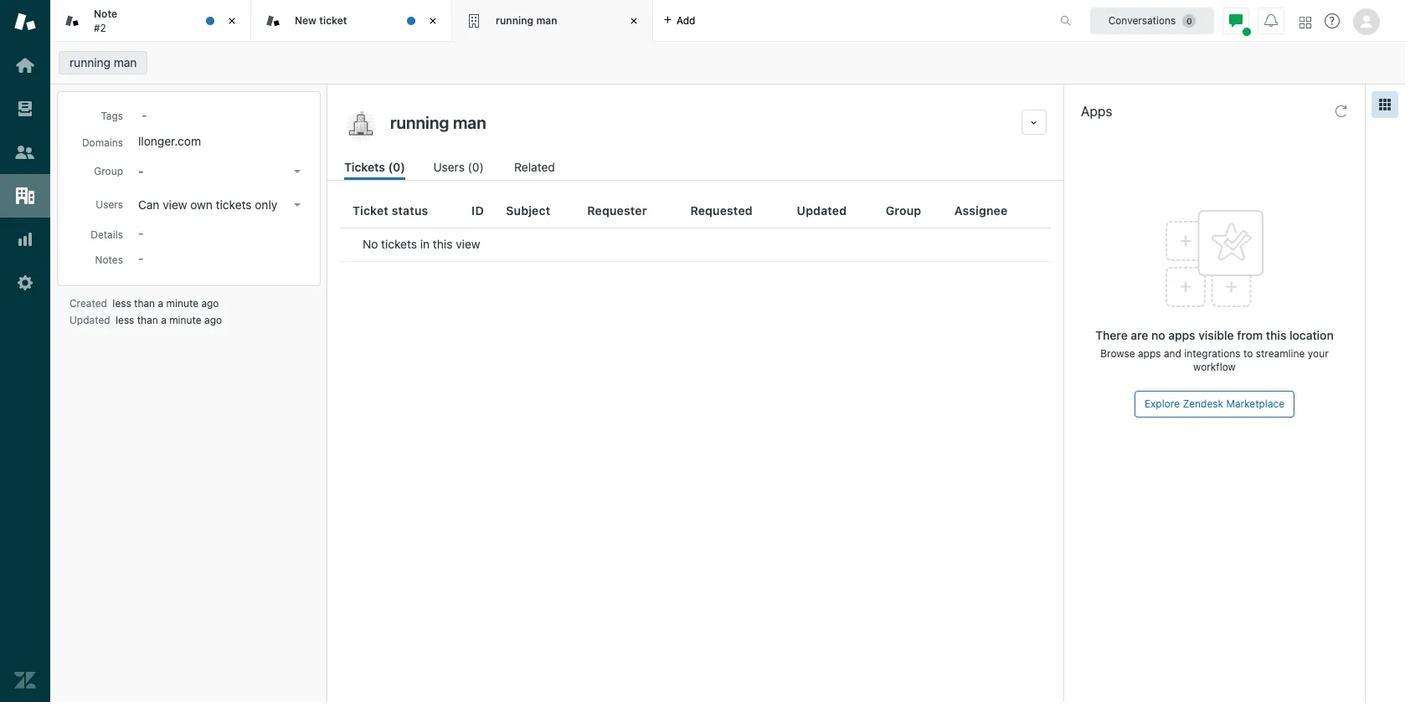 Task type: locate. For each thing, give the bounding box(es) containing it.
this right the in
[[433, 237, 453, 251]]

0 vertical spatial running
[[496, 14, 534, 27]]

group
[[94, 165, 123, 178], [886, 203, 921, 218]]

view down id
[[456, 237, 480, 251]]

your
[[1308, 348, 1329, 360]]

running man
[[496, 14, 557, 27], [70, 55, 137, 70]]

llonger.com
[[138, 134, 201, 148]]

2 horizontal spatial close image
[[626, 13, 642, 29]]

1 vertical spatial view
[[456, 237, 480, 251]]

than
[[134, 297, 155, 310], [137, 314, 158, 327]]

1 horizontal spatial man
[[536, 14, 557, 27]]

can
[[138, 198, 160, 212]]

grid
[[327, 194, 1064, 703]]

1 vertical spatial ago
[[204, 314, 222, 327]]

1 vertical spatial minute
[[169, 314, 202, 327]]

reporting image
[[14, 229, 36, 250]]

0 vertical spatial updated
[[797, 203, 847, 218]]

view inside grid
[[456, 237, 480, 251]]

0 horizontal spatial running
[[70, 55, 111, 70]]

0 vertical spatial than
[[134, 297, 155, 310]]

man
[[536, 14, 557, 27], [114, 55, 137, 70]]

0 vertical spatial man
[[536, 14, 557, 27]]

this
[[433, 237, 453, 251], [1266, 328, 1287, 343]]

1 vertical spatial less
[[116, 314, 134, 327]]

subject
[[506, 203, 551, 218]]

are
[[1131, 328, 1148, 343]]

1 (0) from the left
[[388, 160, 405, 174]]

tags
[[101, 110, 123, 122]]

this up streamline
[[1266, 328, 1287, 343]]

group left the assignee
[[886, 203, 921, 218]]

apps down no
[[1138, 348, 1161, 360]]

1 horizontal spatial view
[[456, 237, 480, 251]]

0 vertical spatial running man
[[496, 14, 557, 27]]

created
[[70, 297, 107, 310]]

a
[[158, 297, 163, 310], [161, 314, 166, 327]]

ago
[[201, 297, 219, 310], [204, 314, 222, 327]]

streamline
[[1256, 348, 1305, 360]]

tickets left the in
[[381, 237, 417, 251]]

0 vertical spatial apps
[[1168, 328, 1196, 343]]

0 horizontal spatial man
[[114, 55, 137, 70]]

1 horizontal spatial running
[[496, 14, 534, 27]]

0 horizontal spatial users
[[96, 198, 123, 211]]

0 horizontal spatial (0)
[[388, 160, 405, 174]]

1 horizontal spatial (0)
[[468, 160, 484, 174]]

None text field
[[385, 110, 1015, 135]]

1 horizontal spatial this
[[1266, 328, 1287, 343]]

view
[[163, 198, 187, 212], [456, 237, 480, 251]]

explore
[[1145, 398, 1180, 410]]

0 vertical spatial view
[[163, 198, 187, 212]]

explore zendesk marketplace
[[1145, 398, 1285, 410]]

0 horizontal spatial close image
[[224, 13, 240, 29]]

0 vertical spatial this
[[433, 237, 453, 251]]

secondary element
[[50, 46, 1405, 80]]

admin image
[[14, 272, 36, 294]]

updated
[[797, 203, 847, 218], [70, 314, 110, 327]]

assignee
[[955, 203, 1008, 218]]

no tickets in this view
[[363, 237, 480, 251]]

1 vertical spatial than
[[137, 314, 158, 327]]

0 horizontal spatial running man
[[70, 55, 137, 70]]

0 horizontal spatial apps
[[1138, 348, 1161, 360]]

no
[[363, 237, 378, 251]]

main element
[[0, 0, 50, 703]]

1 horizontal spatial running man
[[496, 14, 557, 27]]

1 horizontal spatial users
[[433, 160, 465, 174]]

tickets
[[216, 198, 252, 212], [381, 237, 417, 251]]

0 vertical spatial ago
[[201, 297, 219, 310]]

group down 'domains'
[[94, 165, 123, 178]]

arrow down image
[[294, 170, 301, 173]]

there are no apps visible from this location browse apps and integrations to streamline your workflow
[[1096, 328, 1334, 373]]

0 vertical spatial tickets
[[216, 198, 252, 212]]

apps up and
[[1168, 328, 1196, 343]]

1 vertical spatial running man
[[70, 55, 137, 70]]

1 vertical spatial tickets
[[381, 237, 417, 251]]

tickets right own on the top of the page
[[216, 198, 252, 212]]

note #2
[[94, 8, 117, 34]]

0 horizontal spatial tickets
[[216, 198, 252, 212]]

zendesk support image
[[14, 11, 36, 33]]

can view own tickets only
[[138, 198, 277, 212]]

minute
[[166, 297, 198, 310], [169, 314, 202, 327]]

1 horizontal spatial tickets
[[381, 237, 417, 251]]

only
[[255, 198, 277, 212]]

1 vertical spatial this
[[1266, 328, 1287, 343]]

1 vertical spatial apps
[[1138, 348, 1161, 360]]

0 horizontal spatial view
[[163, 198, 187, 212]]

(0) up id
[[468, 160, 484, 174]]

workflow
[[1193, 361, 1236, 373]]

id
[[472, 203, 484, 218]]

view right the can
[[163, 198, 187, 212]]

integrations
[[1184, 348, 1241, 360]]

1 vertical spatial updated
[[70, 314, 110, 327]]

users
[[433, 160, 465, 174], [96, 198, 123, 211]]

0 horizontal spatial updated
[[70, 314, 110, 327]]

conversations button
[[1090, 7, 1214, 34]]

less right created
[[113, 297, 131, 310]]

0 horizontal spatial group
[[94, 165, 123, 178]]

0 horizontal spatial this
[[433, 237, 453, 251]]

1 horizontal spatial group
[[886, 203, 921, 218]]

new ticket
[[295, 14, 347, 27]]

0 vertical spatial users
[[433, 160, 465, 174]]

1 horizontal spatial updated
[[797, 203, 847, 218]]

1 vertical spatial running
[[70, 55, 111, 70]]

less down notes
[[116, 314, 134, 327]]

notes
[[95, 254, 123, 266]]

1 close image from the left
[[224, 13, 240, 29]]

apps
[[1168, 328, 1196, 343], [1138, 348, 1161, 360]]

running man tab
[[452, 0, 653, 42]]

close image
[[224, 13, 240, 29], [425, 13, 441, 29], [626, 13, 642, 29]]

0 vertical spatial group
[[94, 165, 123, 178]]

get started image
[[14, 54, 36, 76]]

ticket status
[[353, 203, 428, 218]]

close image inside new ticket tab
[[425, 13, 441, 29]]

grid containing ticket status
[[327, 194, 1064, 703]]

running inside tab
[[496, 14, 534, 27]]

tab
[[50, 0, 251, 42]]

status
[[392, 203, 428, 218]]

1 horizontal spatial apps
[[1168, 328, 1196, 343]]

- button
[[133, 160, 307, 183]]

conversations
[[1108, 14, 1176, 26]]

this inside there are no apps visible from this location browse apps and integrations to streamline your workflow
[[1266, 328, 1287, 343]]

3 close image from the left
[[626, 13, 642, 29]]

1 horizontal spatial close image
[[425, 13, 441, 29]]

new
[[295, 14, 317, 27]]

2 (0) from the left
[[468, 160, 484, 174]]

1 vertical spatial users
[[96, 198, 123, 211]]

there
[[1096, 328, 1128, 343]]

note
[[94, 8, 117, 20]]

(0) for tickets (0)
[[388, 160, 405, 174]]

zendesk image
[[14, 670, 36, 692]]

users for users
[[96, 198, 123, 211]]

2 close image from the left
[[425, 13, 441, 29]]

created less than a minute ago updated less than a minute ago
[[70, 297, 222, 327]]

less
[[113, 297, 131, 310], [116, 314, 134, 327]]

(0)
[[388, 160, 405, 174], [468, 160, 484, 174]]

tickets inside grid
[[381, 237, 417, 251]]

tickets (0)
[[344, 160, 405, 174]]

1 vertical spatial man
[[114, 55, 137, 70]]

running
[[496, 14, 534, 27], [70, 55, 111, 70]]

related link
[[514, 158, 557, 180]]

(0) right tickets
[[388, 160, 405, 174]]



Task type: describe. For each thing, give the bounding box(es) containing it.
0 vertical spatial minute
[[166, 297, 198, 310]]

- field
[[135, 106, 307, 124]]

tickets
[[344, 160, 385, 174]]

explore zendesk marketplace button
[[1135, 391, 1295, 418]]

ticket
[[353, 203, 389, 218]]

users (0)
[[433, 160, 484, 174]]

requested
[[690, 203, 753, 218]]

icon_org image
[[344, 110, 378, 143]]

running man inside secondary element
[[70, 55, 137, 70]]

views image
[[14, 98, 36, 120]]

requester
[[587, 203, 647, 218]]

new ticket tab
[[251, 0, 452, 42]]

apps
[[1081, 104, 1112, 119]]

0 vertical spatial less
[[113, 297, 131, 310]]

get help image
[[1325, 13, 1340, 28]]

customers image
[[14, 142, 36, 163]]

man inside tab
[[536, 14, 557, 27]]

tickets (0) link
[[344, 158, 405, 180]]

updated inside created less than a minute ago updated less than a minute ago
[[70, 314, 110, 327]]

man inside secondary element
[[114, 55, 137, 70]]

from
[[1237, 328, 1263, 343]]

notifications image
[[1265, 14, 1278, 27]]

0 vertical spatial a
[[158, 297, 163, 310]]

related
[[514, 160, 555, 174]]

users (0) link
[[433, 158, 486, 180]]

in
[[420, 237, 430, 251]]

ticket
[[319, 14, 347, 27]]

#2
[[94, 21, 106, 34]]

can view own tickets only button
[[133, 193, 307, 217]]

running inside secondary element
[[70, 55, 111, 70]]

to
[[1244, 348, 1253, 360]]

1 vertical spatial a
[[161, 314, 166, 327]]

apps image
[[1378, 98, 1392, 111]]

-
[[138, 164, 144, 178]]

close image inside running man tab
[[626, 13, 642, 29]]

zendesk products image
[[1300, 16, 1311, 28]]

running man inside tab
[[496, 14, 557, 27]]

arrow down image
[[294, 203, 301, 207]]

browse
[[1101, 348, 1135, 360]]

no
[[1152, 328, 1165, 343]]

own
[[190, 198, 213, 212]]

visible
[[1199, 328, 1234, 343]]

(0) for users (0)
[[468, 160, 484, 174]]

view inside button
[[163, 198, 187, 212]]

and
[[1164, 348, 1182, 360]]

organizations image
[[14, 185, 36, 207]]

updated inside grid
[[797, 203, 847, 218]]

details
[[91, 229, 123, 241]]

location
[[1290, 328, 1334, 343]]

1 vertical spatial group
[[886, 203, 921, 218]]

add
[[677, 14, 695, 26]]

running man link
[[59, 51, 148, 75]]

tickets inside button
[[216, 198, 252, 212]]

tabs tab list
[[50, 0, 1043, 42]]

button displays agent's chat status as online. image
[[1229, 14, 1243, 27]]

domains
[[82, 137, 123, 149]]

add button
[[653, 0, 706, 41]]

tab containing note
[[50, 0, 251, 42]]

marketplace
[[1226, 398, 1285, 410]]

users for users (0)
[[433, 160, 465, 174]]

zendesk
[[1183, 398, 1224, 410]]



Task type: vqa. For each thing, say whether or not it's contained in the screenshot.
'tickets' within the CAN VIEW OWN TICKETS ONLY button
yes



